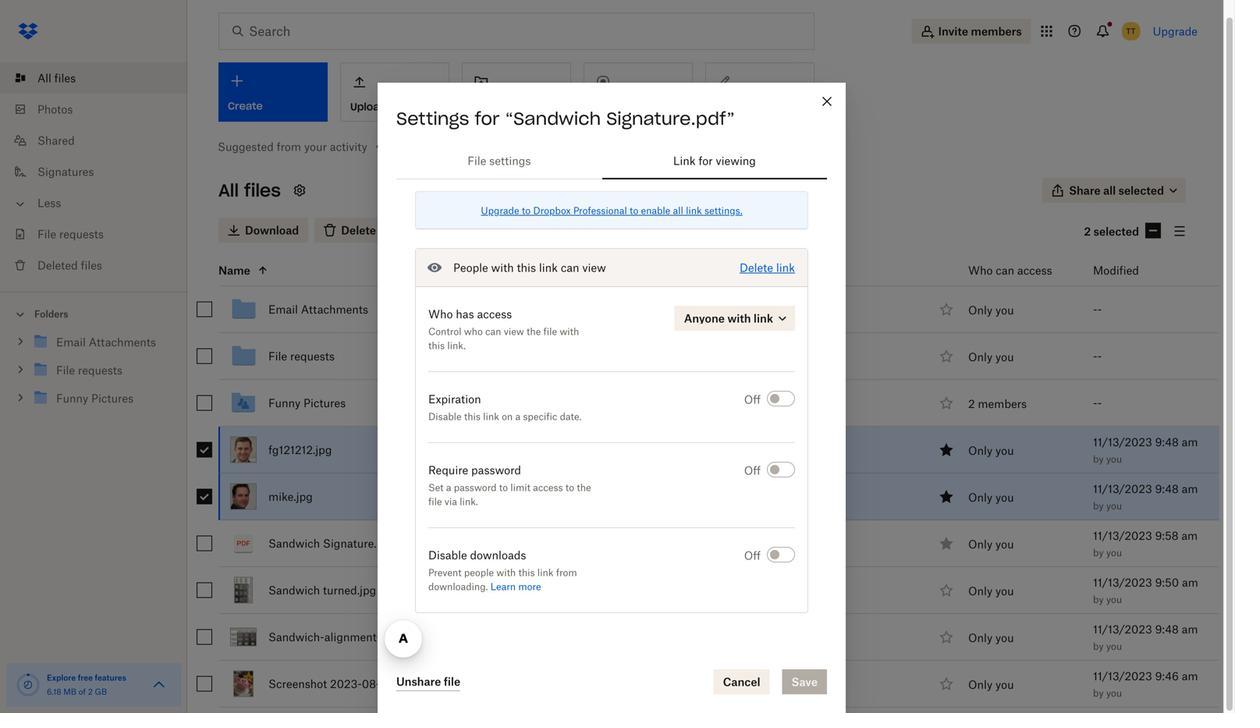 Task type: vqa. For each thing, say whether or not it's contained in the screenshot.
quota usage image
no



Task type: locate. For each thing, give the bounding box(es) containing it.
screenshot
[[269, 678, 327, 691]]

1 vertical spatial the
[[577, 482, 591, 494]]

1 vertical spatial who
[[429, 308, 453, 321]]

sandwich for sandwich turned.jpg
[[269, 584, 320, 597]]

11/13/2023 9:50 am by you
[[1094, 576, 1199, 606]]

the inside who has access control who can view the file with this link.
[[527, 326, 541, 338]]

sandwich down the mike.jpg
[[269, 537, 320, 550]]

1 vertical spatial access
[[477, 308, 512, 321]]

2 right the of
[[88, 687, 93, 697]]

with right anyone
[[728, 312, 751, 325]]

1 remove from starred image from the top
[[938, 441, 956, 459]]

add to starred image inside the name file requests, modified 12/14/2023 4:10 pm, "element"
[[938, 347, 956, 366]]

11/13/2023 9:48 am by you for mike.jpg
[[1094, 482, 1199, 512]]

1 vertical spatial from
[[556, 567, 577, 579]]

upgrade to dropbox professional to enable all link settings. link
[[481, 205, 743, 217]]

to left enable
[[630, 205, 639, 217]]

2 remove from starred image from the top
[[938, 488, 956, 506]]

access inside table
[[1018, 264, 1053, 277]]

2 for 2 selected
[[1085, 225, 1092, 238]]

professional
[[574, 205, 627, 217]]

all files inside list item
[[37, 71, 76, 85]]

0 vertical spatial file
[[468, 154, 487, 167]]

only you for requests
[[969, 350, 1015, 364]]

2 vertical spatial 9:48
[[1156, 623, 1179, 636]]

sandwich up sandwich-
[[269, 584, 320, 597]]

only you for signature.pdf
[[969, 538, 1015, 551]]

11/13/2023 9:48 am by you inside name mike.jpg, modified 11/13/2023 9:48 am, element
[[1094, 482, 1199, 512]]

require password set a password to limit access to the file via link.
[[429, 464, 591, 508]]

5 by from the top
[[1094, 641, 1104, 653]]

1 horizontal spatial 2
[[969, 397, 976, 411]]

2 11/13/2023 9:48 am by you from the top
[[1094, 482, 1199, 512]]

all down "suggested"
[[219, 180, 239, 201]]

0 vertical spatial disable
[[429, 411, 462, 423]]

only you button inside name sandwich turned.jpg, modified 11/13/2023 9:50 am, element
[[969, 583, 1015, 600]]

9.48.36
[[407, 678, 446, 691]]

only you button inside name screenshot 2023-08-18 at 9.48.36 am.png, modified 11/13/2023 9:46 am, element
[[969, 676, 1015, 694]]

2 for 2 members
[[969, 397, 976, 411]]

2 add to starred image from the top
[[938, 394, 956, 413]]

1 vertical spatial file requests
[[269, 350, 335, 363]]

0 horizontal spatial access
[[477, 308, 512, 321]]

8 only you button from the top
[[969, 676, 1015, 694]]

selected
[[1094, 225, 1140, 238]]

folders
[[34, 308, 68, 320]]

quota usage element
[[16, 673, 41, 698]]

1 horizontal spatial a
[[516, 411, 521, 423]]

link for viewing
[[674, 154, 756, 167]]

2 horizontal spatial file
[[468, 154, 487, 167]]

0 horizontal spatial the
[[527, 326, 541, 338]]

-- inside name email attachments, modified 11/13/2023 10:24 am, element
[[1094, 303, 1102, 316]]

0 horizontal spatial file
[[37, 228, 56, 241]]

0 horizontal spatial can
[[486, 326, 502, 338]]

for right link
[[699, 154, 713, 167]]

for for link
[[699, 154, 713, 167]]

only you inside name sandwich signature.pdf, modified 11/13/2023 9:58 am, element
[[969, 538, 1015, 551]]

view down professional on the top of page
[[583, 261, 606, 274]]

-- for requests
[[1094, 350, 1102, 363]]

disable
[[429, 411, 462, 423], [429, 549, 467, 562]]

table containing name
[[184, 255, 1220, 714]]

only you inside name email attachments, modified 11/13/2023 10:24 am, element
[[969, 304, 1015, 317]]

with inside who has access control who can view the file with this link.
[[560, 326, 580, 338]]

1 horizontal spatial file requests
[[269, 350, 335, 363]]

files up photos
[[54, 71, 76, 85]]

1 horizontal spatial upgrade
[[1154, 25, 1198, 38]]

1 vertical spatial remove from starred image
[[938, 488, 956, 506]]

2 horizontal spatial 2
[[1085, 225, 1092, 238]]

2 vertical spatial access
[[533, 482, 563, 494]]

add to starred image for sandwich-alignment-chart-720x495.jpg
[[938, 628, 956, 647]]

0 vertical spatial view
[[583, 261, 606, 274]]

2 selected
[[1085, 225, 1140, 238]]

0 vertical spatial requests
[[59, 228, 104, 241]]

1 11/13/2023 9:48 am by you from the top
[[1094, 436, 1199, 465]]

2 horizontal spatial can
[[996, 264, 1015, 277]]

all files list item
[[0, 62, 187, 94]]

5 only you from the top
[[969, 538, 1015, 551]]

access inside who has access control who can view the file with this link.
[[477, 308, 512, 321]]

only you button inside name fg121212.jpg, modified 11/13/2023 9:48 am, element
[[969, 442, 1015, 459]]

3 by from the top
[[1094, 547, 1104, 559]]

members
[[979, 397, 1027, 411]]

file inside require password set a password to limit access to the file via link.
[[429, 496, 442, 508]]

1 sandwich from the top
[[269, 537, 320, 550]]

file requests link
[[12, 219, 187, 250], [269, 347, 335, 366]]

shared link
[[12, 125, 187, 156]]

18
[[380, 678, 391, 691]]

remove from starred image for sandwich signature.pdf
[[938, 534, 956, 553]]

folders button
[[0, 302, 187, 325]]

email attachments
[[269, 303, 368, 316]]

1 vertical spatial file
[[429, 496, 442, 508]]

group
[[0, 325, 187, 424]]

2 members button
[[969, 395, 1027, 413]]

2 vertical spatial files
[[81, 259, 102, 272]]

who inside table
[[969, 264, 993, 277]]

1 vertical spatial off
[[745, 464, 761, 477]]

with down name button in the top of the page
[[560, 326, 580, 338]]

1 horizontal spatial from
[[556, 567, 577, 579]]

you inside 11/13/2023 9:50 am by you
[[1107, 594, 1123, 606]]

upgrade inside link for viewing tab panel
[[481, 205, 520, 217]]

2 sandwich from the top
[[269, 584, 320, 597]]

a
[[516, 411, 521, 423], [446, 482, 452, 494]]

access for can
[[1018, 264, 1053, 277]]

7 only from the top
[[969, 632, 993, 645]]

5 11/13/2023 from the top
[[1094, 623, 1153, 636]]

0 vertical spatial access
[[1018, 264, 1053, 277]]

people with this link can view
[[454, 261, 606, 274]]

file left settings on the left of page
[[468, 154, 487, 167]]

7 only you button from the top
[[969, 630, 1015, 647]]

who
[[969, 264, 993, 277], [429, 308, 453, 321]]

tab list inside "settings for "sandwich signature.pdf"" dialog
[[397, 142, 828, 180]]

link right all
[[686, 205, 702, 217]]

remove from starred image inside name sandwich signature.pdf, modified 11/13/2023 9:58 am, element
[[938, 534, 956, 553]]

0 horizontal spatial file requests
[[37, 228, 104, 241]]

limit
[[511, 482, 531, 494]]

1 horizontal spatial file requests link
[[269, 347, 335, 366]]

1 vertical spatial a
[[446, 482, 452, 494]]

only for requests
[[969, 350, 993, 364]]

all
[[673, 205, 684, 217]]

0 horizontal spatial files
[[54, 71, 76, 85]]

0 vertical spatial --
[[1094, 303, 1102, 316]]

sandwich-alignment-chart-720x495.jpg
[[269, 631, 477, 644]]

/fg121212.jpg image
[[230, 437, 257, 463]]

2 only you button from the top
[[969, 349, 1015, 366]]

9:48
[[1156, 436, 1179, 449], [1156, 482, 1179, 496], [1156, 623, 1179, 636]]

1 vertical spatial 11/13/2023 9:48 am by you
[[1094, 482, 1199, 512]]

activity
[[330, 140, 368, 153]]

11/13/2023 for signature.pdf
[[1094, 529, 1153, 543]]

6 by from the top
[[1094, 688, 1104, 700]]

remove from starred image for fg121212.jpg
[[938, 441, 956, 459]]

password up the via
[[454, 482, 497, 494]]

2 horizontal spatial access
[[1018, 264, 1053, 277]]

add to starred image
[[938, 347, 956, 366], [938, 394, 956, 413], [938, 628, 956, 647]]

only inside name screenshot 2023-08-18 at 9.48.36 am.png, modified 11/13/2023 9:46 am, element
[[969, 678, 993, 692]]

disable down expiration
[[429, 411, 462, 423]]

link. inside require password set a password to limit access to the file via link.
[[460, 496, 478, 508]]

file inside button
[[444, 675, 461, 689]]

viewing
[[716, 154, 756, 167]]

file inside the name file requests, modified 12/14/2023 4:10 pm, "element"
[[269, 350, 287, 363]]

by inside 11/13/2023 9:50 am by you
[[1094, 594, 1104, 606]]

4 only from the top
[[969, 491, 993, 504]]

1 by from the top
[[1094, 454, 1104, 465]]

all
[[37, 71, 51, 85], [219, 180, 239, 201]]

with up learn
[[497, 567, 516, 579]]

you inside the name file requests, modified 12/14/2023 4:10 pm, "element"
[[996, 350, 1015, 364]]

1 vertical spatial requests
[[290, 350, 335, 363]]

0 vertical spatial link.
[[448, 340, 466, 352]]

file requests link up deleted files
[[12, 219, 187, 250]]

6 11/13/2023 from the top
[[1094, 670, 1153, 683]]

by
[[1094, 454, 1104, 465], [1094, 500, 1104, 512], [1094, 547, 1104, 559], [1094, 594, 1104, 606], [1094, 641, 1104, 653], [1094, 688, 1104, 700]]

3 only from the top
[[969, 444, 993, 457]]

at
[[394, 678, 404, 691]]

only inside the name file requests, modified 12/14/2023 4:10 pm, "element"
[[969, 350, 993, 364]]

this down expiration
[[464, 411, 481, 423]]

3 add to starred image from the top
[[938, 675, 956, 694]]

1 vertical spatial all files
[[219, 180, 281, 201]]

11/13/2023 9:48 am by you
[[1094, 436, 1199, 465], [1094, 482, 1199, 512], [1094, 623, 1199, 653]]

password
[[472, 464, 521, 477], [454, 482, 497, 494]]

access
[[1018, 264, 1053, 277], [477, 308, 512, 321], [533, 482, 563, 494]]

5 am from the top
[[1182, 623, 1199, 636]]

2 inside 2 members button
[[969, 397, 976, 411]]

you inside 11/13/2023 9:58 am by you
[[1107, 547, 1123, 559]]

requests up the funny pictures
[[290, 350, 335, 363]]

only you inside name sandwich-alignment-chart-720x495.jpg, modified 11/13/2023 9:48 am, element
[[969, 632, 1015, 645]]

1 vertical spatial sandwich
[[269, 584, 320, 597]]

to left dropbox
[[522, 205, 531, 217]]

2 vertical spatial 11/13/2023 9:48 am by you
[[1094, 623, 1199, 653]]

file down email
[[269, 350, 287, 363]]

can inside table
[[996, 264, 1015, 277]]

1 vertical spatial 2
[[969, 397, 976, 411]]

1 only you from the top
[[969, 304, 1015, 317]]

name sandwich-alignment-chart-720x495.jpg, modified 11/13/2023 9:48 am, element
[[184, 614, 1220, 661]]

1 disable from the top
[[429, 411, 462, 423]]

0 vertical spatial file requests link
[[12, 219, 187, 250]]

0 vertical spatial 11/13/2023 9:48 am by you
[[1094, 436, 1199, 465]]

less image
[[12, 196, 28, 212]]

for inside tab
[[699, 154, 713, 167]]

4 by from the top
[[1094, 594, 1104, 606]]

0 vertical spatial who
[[969, 264, 993, 277]]

files inside list item
[[54, 71, 76, 85]]

/screenshot 2023-08-18 at 9.48.36 am.png image
[[233, 671, 254, 698]]

4 only you button from the top
[[969, 489, 1015, 506]]

1 11/13/2023 from the top
[[1094, 436, 1153, 449]]

/mike.jpg image
[[230, 484, 257, 510]]

anyone with link button
[[675, 306, 796, 331]]

6 only you from the top
[[969, 585, 1015, 598]]

link. down control on the top of the page
[[448, 340, 466, 352]]

for left the folder
[[475, 108, 500, 130]]

more
[[519, 581, 542, 593]]

delete link link
[[740, 261, 796, 274]]

file right "unshare"
[[444, 675, 461, 689]]

only you inside name sandwich turned.jpg, modified 11/13/2023 9:50 am, element
[[969, 585, 1015, 598]]

only you for 2023-
[[969, 678, 1015, 692]]

11/13/2023 9:48 am by you for fg121212.jpg
[[1094, 436, 1199, 465]]

1 horizontal spatial for
[[699, 154, 713, 167]]

view right the who
[[504, 326, 524, 338]]

link down the delete link link
[[754, 312, 774, 325]]

2 horizontal spatial file
[[544, 326, 557, 338]]

file down 'less'
[[37, 228, 56, 241]]

2 only from the top
[[969, 350, 993, 364]]

0 horizontal spatial 2
[[88, 687, 93, 697]]

settings.
[[705, 205, 743, 217]]

6 only you button from the top
[[969, 583, 1015, 600]]

sandwich inside sandwich signature.pdf link
[[269, 537, 320, 550]]

only inside name sandwich signature.pdf, modified 11/13/2023 9:58 am, element
[[969, 538, 993, 551]]

1 vertical spatial files
[[244, 180, 281, 201]]

-- inside name funny pictures, modified 11/13/2023 10:13 am, element
[[1094, 397, 1102, 410]]

3 remove from starred image from the top
[[938, 534, 956, 553]]

4 am from the top
[[1183, 576, 1199, 589]]

08-
[[362, 678, 380, 691]]

1 vertical spatial --
[[1094, 350, 1102, 363]]

people
[[464, 567, 494, 579]]

dropbox
[[533, 205, 571, 217]]

0 vertical spatial 9:48
[[1156, 436, 1179, 449]]

name mike.jpg, modified 11/13/2023 9:48 am, element
[[184, 474, 1220, 521]]

shared
[[37, 134, 75, 147]]

2 vertical spatial 2
[[88, 687, 93, 697]]

0 vertical spatial the
[[527, 326, 541, 338]]

only you inside the name file requests, modified 12/14/2023 4:10 pm, "element"
[[969, 350, 1015, 364]]

the right the who
[[527, 326, 541, 338]]

2
[[1085, 225, 1092, 238], [969, 397, 976, 411], [88, 687, 93, 697]]

the right limit
[[577, 482, 591, 494]]

features
[[95, 673, 126, 683]]

3 am from the top
[[1182, 529, 1199, 543]]

link for viewing tab panel
[[397, 191, 828, 651]]

only for turned.jpg
[[969, 585, 993, 598]]

remove from starred image inside name mike.jpg, modified 11/13/2023 9:48 am, element
[[938, 488, 956, 506]]

3 only you from the top
[[969, 444, 1015, 457]]

-- inside the name file requests, modified 12/14/2023 4:10 pm, "element"
[[1094, 350, 1102, 363]]

0 vertical spatial add to starred image
[[938, 300, 956, 319]]

1 horizontal spatial file
[[269, 350, 287, 363]]

password up limit
[[472, 464, 521, 477]]

only for signature.pdf
[[969, 538, 993, 551]]

2 vertical spatial add to starred image
[[938, 628, 956, 647]]

link up the more at the left of the page
[[538, 567, 554, 579]]

1 vertical spatial link.
[[460, 496, 478, 508]]

attachments
[[301, 303, 368, 316]]

0 vertical spatial file
[[544, 326, 557, 338]]

all files down "suggested"
[[219, 180, 281, 201]]

1 add to starred image from the top
[[938, 347, 956, 366]]

1 off from the top
[[745, 393, 761, 406]]

this right people
[[517, 261, 536, 274]]

2 left members
[[969, 397, 976, 411]]

add to starred image inside name sandwich turned.jpg, modified 11/13/2023 9:50 am, element
[[938, 581, 956, 600]]

only you button for turned.jpg
[[969, 583, 1015, 600]]

file requests link up the funny pictures
[[269, 347, 335, 366]]

name screenshot 2023-08-18 at 9.48.36 am.png, modified 11/13/2023 9:46 am, element
[[184, 661, 1220, 708]]

/sandwich turned.jpg image
[[234, 577, 253, 604]]

only you inside name screenshot 2023-08-18 at 9.48.36 am.png, modified 11/13/2023 9:46 am, element
[[969, 678, 1015, 692]]

alignment-
[[325, 631, 381, 644]]

a right on
[[516, 411, 521, 423]]

tab list containing file settings
[[397, 142, 828, 180]]

email attachments link
[[269, 300, 368, 319]]

0 vertical spatial off
[[745, 393, 761, 406]]

0 vertical spatial a
[[516, 411, 521, 423]]

11/13/2023 9:48 am by you for sandwich-alignment-chart-720x495.jpg
[[1094, 623, 1199, 653]]

a inside require password set a password to limit access to the file via link.
[[446, 482, 452, 494]]

2 -- from the top
[[1094, 350, 1102, 363]]

3 -- from the top
[[1094, 397, 1102, 410]]

add to starred image inside name funny pictures, modified 11/13/2023 10:13 am, element
[[938, 394, 956, 413]]

1 vertical spatial add to starred image
[[938, 581, 956, 600]]

am inside 11/13/2023 9:50 am by you
[[1183, 576, 1199, 589]]

by inside 11/13/2023 9:46 am by you
[[1094, 688, 1104, 700]]

only inside name email attachments, modified 11/13/2023 10:24 am, element
[[969, 304, 993, 317]]

add to starred image for 11/13/2023 9:50 am
[[938, 581, 956, 600]]

a inside expiration disable this link on a specific date.
[[516, 411, 521, 423]]

only you button inside name mike.jpg, modified 11/13/2023 9:48 am, element
[[969, 489, 1015, 506]]

requests up deleted files
[[59, 228, 104, 241]]

only you button inside name sandwich signature.pdf, modified 11/13/2023 9:58 am, element
[[969, 536, 1015, 553]]

has
[[456, 308, 474, 321]]

this inside prevent people with this link from downloading.
[[519, 567, 535, 579]]

1 vertical spatial for
[[699, 154, 713, 167]]

file requests up deleted files
[[37, 228, 104, 241]]

0 horizontal spatial from
[[277, 140, 301, 153]]

link for viewing tab
[[602, 142, 828, 180]]

0 vertical spatial sandwich
[[269, 537, 320, 550]]

3 11/13/2023 from the top
[[1094, 529, 1153, 543]]

am
[[1182, 436, 1199, 449], [1182, 482, 1199, 496], [1182, 529, 1199, 543], [1183, 576, 1199, 589], [1182, 623, 1199, 636], [1183, 670, 1199, 683]]

1 horizontal spatial view
[[583, 261, 606, 274]]

0 horizontal spatial file
[[429, 496, 442, 508]]

disable up prevent
[[429, 549, 467, 562]]

link.
[[448, 340, 466, 352], [460, 496, 478, 508]]

0 horizontal spatial who
[[429, 308, 453, 321]]

1 add to starred image from the top
[[938, 300, 956, 319]]

0 vertical spatial all files
[[37, 71, 76, 85]]

0 horizontal spatial view
[[504, 326, 524, 338]]

files
[[54, 71, 76, 85], [244, 180, 281, 201], [81, 259, 102, 272]]

this down control on the top of the page
[[429, 340, 445, 352]]

table
[[184, 255, 1220, 714]]

upgrade for upgrade to dropbox professional to enable all link settings.
[[481, 205, 520, 217]]

tab list
[[397, 142, 828, 180]]

file down name button in the top of the page
[[544, 326, 557, 338]]

you inside name email attachments, modified 11/13/2023 10:24 am, element
[[996, 304, 1015, 317]]

create folder button
[[462, 62, 571, 122]]

deleted files link
[[12, 250, 187, 281]]

0 vertical spatial upgrade
[[1154, 25, 1198, 38]]

by inside name mike.jpg, modified 11/13/2023 9:48 am, element
[[1094, 500, 1104, 512]]

0 vertical spatial files
[[54, 71, 76, 85]]

files right deleted at the top of the page
[[81, 259, 102, 272]]

0 horizontal spatial upgrade
[[481, 205, 520, 217]]

2 9:48 from the top
[[1156, 482, 1179, 496]]

1 vertical spatial disable
[[429, 549, 467, 562]]

by inside 11/13/2023 9:58 am by you
[[1094, 547, 1104, 559]]

4 11/13/2023 from the top
[[1094, 576, 1153, 589]]

1 horizontal spatial who
[[969, 264, 993, 277]]

link. inside who has access control who can view the file with this link.
[[448, 340, 466, 352]]

only you button for 2023-
[[969, 676, 1015, 694]]

1 vertical spatial view
[[504, 326, 524, 338]]

by inside name sandwich-alignment-chart-720x495.jpg, modified 11/13/2023 9:48 am, element
[[1094, 641, 1104, 653]]

file requests up the funny pictures
[[269, 350, 335, 363]]

1 9:48 from the top
[[1156, 436, 1179, 449]]

link inside expiration disable this link on a specific date.
[[483, 411, 500, 423]]

link
[[686, 205, 702, 217], [539, 261, 558, 274], [777, 261, 796, 274], [754, 312, 774, 325], [483, 411, 500, 423], [538, 567, 554, 579]]

create folder
[[472, 100, 541, 113]]

11/13/2023 for alignment-
[[1094, 623, 1153, 636]]

all up photos
[[37, 71, 51, 85]]

file requests inside list
[[37, 228, 104, 241]]

only you for attachments
[[969, 304, 1015, 317]]

3 add to starred image from the top
[[938, 628, 956, 647]]

a right set
[[446, 482, 452, 494]]

files down "suggested"
[[244, 180, 281, 201]]

2 am from the top
[[1182, 482, 1199, 496]]

view
[[583, 261, 606, 274], [504, 326, 524, 338]]

2 vertical spatial file
[[269, 350, 287, 363]]

who inside who has access control who can view the file with this link.
[[429, 308, 453, 321]]

5 only you button from the top
[[969, 536, 1015, 553]]

only inside name mike.jpg, modified 11/13/2023 9:48 am, element
[[969, 491, 993, 504]]

11/13/2023 inside 11/13/2023 9:46 am by you
[[1094, 670, 1153, 683]]

you inside 11/13/2023 9:46 am by you
[[1107, 688, 1123, 700]]

remove from starred image
[[938, 441, 956, 459], [938, 488, 956, 506], [938, 534, 956, 553]]

3 11/13/2023 9:48 am by you from the top
[[1094, 623, 1199, 653]]

3 9:48 from the top
[[1156, 623, 1179, 636]]

6 only from the top
[[969, 585, 993, 598]]

only you inside name fg121212.jpg, modified 11/13/2023 9:48 am, element
[[969, 444, 1015, 457]]

this up the more at the left of the page
[[519, 567, 535, 579]]

file
[[544, 326, 557, 338], [429, 496, 442, 508], [444, 675, 461, 689]]

for
[[475, 108, 500, 130], [699, 154, 713, 167]]

file down set
[[429, 496, 442, 508]]

turned.jpg
[[323, 584, 376, 597]]

add to starred image for funny pictures
[[938, 394, 956, 413]]

dropbox image
[[12, 16, 44, 47]]

list
[[0, 53, 187, 292]]

all files up photos
[[37, 71, 76, 85]]

0 vertical spatial file requests
[[37, 228, 104, 241]]

mike.jpg link
[[269, 488, 313, 506]]

only for attachments
[[969, 304, 993, 317]]

2 add to starred image from the top
[[938, 581, 956, 600]]

1 vertical spatial 9:48
[[1156, 482, 1179, 496]]

11/13/2023 9:48 am by you inside name fg121212.jpg, modified 11/13/2023 9:48 am, element
[[1094, 436, 1199, 465]]

9:48 for fg121212.jpg
[[1156, 436, 1179, 449]]

only you button inside name sandwich-alignment-chart-720x495.jpg, modified 11/13/2023 9:48 am, element
[[969, 630, 1015, 647]]

only you button inside the name file requests, modified 12/14/2023 4:10 pm, "element"
[[969, 349, 1015, 366]]

1 vertical spatial add to starred image
[[938, 394, 956, 413]]

am inside 11/13/2023 9:46 am by you
[[1183, 670, 1199, 683]]

3 only you button from the top
[[969, 442, 1015, 459]]

am.png
[[449, 678, 490, 691]]

2 vertical spatial remove from starred image
[[938, 534, 956, 553]]

8 only from the top
[[969, 678, 993, 692]]

11/13/2023 inside 11/13/2023 9:58 am by you
[[1094, 529, 1153, 543]]

only inside name sandwich turned.jpg, modified 11/13/2023 9:50 am, element
[[969, 585, 993, 598]]

0 vertical spatial all
[[37, 71, 51, 85]]

only inside name sandwich-alignment-chart-720x495.jpg, modified 11/13/2023 9:48 am, element
[[969, 632, 993, 645]]

by for turned.jpg
[[1094, 594, 1104, 606]]

1 horizontal spatial files
[[81, 259, 102, 272]]

1 vertical spatial upgrade
[[481, 205, 520, 217]]

files for deleted files link
[[81, 259, 102, 272]]

1 -- from the top
[[1094, 303, 1102, 316]]

require
[[429, 464, 469, 477]]

1 horizontal spatial file
[[444, 675, 461, 689]]

link left on
[[483, 411, 500, 423]]

for for settings
[[475, 108, 500, 130]]

0 vertical spatial for
[[475, 108, 500, 130]]

only you
[[969, 304, 1015, 317], [969, 350, 1015, 364], [969, 444, 1015, 457], [969, 491, 1015, 504], [969, 538, 1015, 551], [969, 585, 1015, 598], [969, 632, 1015, 645], [969, 678, 1015, 692]]

by inside name fg121212.jpg, modified 11/13/2023 9:48 am, element
[[1094, 454, 1104, 465]]

add to starred image for file requests
[[938, 347, 956, 366]]

can
[[561, 261, 580, 274], [996, 264, 1015, 277], [486, 326, 502, 338]]

settings for "sandwich signature.pdf"
[[397, 108, 735, 130]]

11/13/2023 for turned.jpg
[[1094, 576, 1153, 589]]

who can access
[[969, 264, 1053, 277]]

less
[[37, 196, 61, 210]]

1 horizontal spatial requests
[[290, 350, 335, 363]]

access inside require password set a password to limit access to the file via link.
[[533, 482, 563, 494]]

6 am from the top
[[1183, 670, 1199, 683]]

1 only from the top
[[969, 304, 993, 317]]

2 by from the top
[[1094, 500, 1104, 512]]

11/13/2023 inside 11/13/2023 9:50 am by you
[[1094, 576, 1153, 589]]

am inside 11/13/2023 9:58 am by you
[[1182, 529, 1199, 543]]

1 horizontal spatial all
[[219, 180, 239, 201]]

expiration
[[429, 393, 481, 406]]

-
[[1094, 303, 1098, 316], [1098, 303, 1102, 316], [1094, 350, 1098, 363], [1098, 350, 1102, 363], [1094, 397, 1098, 410], [1098, 397, 1102, 410]]

2 left selected
[[1085, 225, 1092, 238]]

add to starred image inside name sandwich-alignment-chart-720x495.jpg, modified 11/13/2023 9:48 am, element
[[938, 628, 956, 647]]

all files
[[37, 71, 76, 85], [219, 180, 281, 201]]

anyone with link
[[684, 312, 774, 325]]

0 horizontal spatial all files
[[37, 71, 76, 85]]

2 vertical spatial off
[[745, 549, 761, 562]]

link
[[674, 154, 696, 167]]

on
[[502, 411, 513, 423]]

1 vertical spatial file requests link
[[269, 347, 335, 366]]

downloads
[[470, 549, 526, 562]]

settings for "sandwich signature.pdf" dialog
[[378, 83, 846, 714]]

view inside who has access control who can view the file with this link.
[[504, 326, 524, 338]]

7 only you from the top
[[969, 632, 1015, 645]]

5 only from the top
[[969, 538, 993, 551]]

link. right the via
[[460, 496, 478, 508]]

1 only you button from the top
[[969, 302, 1015, 319]]

0 vertical spatial add to starred image
[[938, 347, 956, 366]]

1 horizontal spatial access
[[533, 482, 563, 494]]

2 only you from the top
[[969, 350, 1015, 364]]

add to starred image
[[938, 300, 956, 319], [938, 581, 956, 600], [938, 675, 956, 694]]

8 only you from the top
[[969, 678, 1015, 692]]

can inside who has access control who can view the file with this link.
[[486, 326, 502, 338]]

11/13/2023 9:48 am by you inside name sandwich-alignment-chart-720x495.jpg, modified 11/13/2023 9:48 am, element
[[1094, 623, 1199, 653]]

remove from starred image for mike.jpg
[[938, 488, 956, 506]]

2 off from the top
[[745, 464, 761, 477]]

only you button inside name email attachments, modified 11/13/2023 10:24 am, element
[[969, 302, 1015, 319]]

add to starred image inside name screenshot 2023-08-18 at 9.48.36 am.png, modified 11/13/2023 9:46 am, element
[[938, 675, 956, 694]]

4 only you from the top
[[969, 491, 1015, 504]]

sandwich inside sandwich turned.jpg link
[[269, 584, 320, 597]]

-- for pictures
[[1094, 397, 1102, 410]]



Task type: describe. For each thing, give the bounding box(es) containing it.
learn
[[491, 581, 516, 593]]

2 11/13/2023 from the top
[[1094, 482, 1153, 496]]

from inside prevent people with this link from downloading.
[[556, 567, 577, 579]]

2 members
[[969, 397, 1027, 411]]

this inside expiration disable this link on a specific date.
[[464, 411, 481, 423]]

2 disable from the top
[[429, 549, 467, 562]]

settings
[[397, 108, 470, 130]]

1 vertical spatial password
[[454, 482, 497, 494]]

file inside file settings 'tab'
[[468, 154, 487, 167]]

specific
[[523, 411, 558, 423]]

who has access control who can view the file with this link.
[[429, 308, 580, 352]]

link right 'delete' at the right
[[777, 261, 796, 274]]

name file requests, modified 12/14/2023 4:10 pm, element
[[184, 333, 1220, 380]]

name email attachments, modified 11/13/2023 10:24 am, element
[[184, 287, 1220, 333]]

who for who has access control who can view the file with this link.
[[429, 308, 453, 321]]

0 vertical spatial password
[[472, 464, 521, 477]]

screenshot 2023-08-18 at 9.48.36 am.png link
[[269, 675, 490, 694]]

funny pictures
[[269, 397, 346, 410]]

11/13/2023 for 2023-
[[1094, 670, 1153, 683]]

downloading.
[[429, 581, 488, 593]]

sandwich signature.pdf link
[[269, 534, 394, 553]]

sandwich-
[[269, 631, 325, 644]]

upgrade link
[[1154, 25, 1198, 38]]

to left limit
[[499, 482, 508, 494]]

expiration disable this link on a specific date.
[[429, 393, 582, 423]]

only for 2023-
[[969, 678, 993, 692]]

to right limit
[[566, 482, 575, 494]]

upgrade for upgrade
[[1154, 25, 1198, 38]]

people
[[454, 261, 488, 274]]

free
[[78, 673, 93, 683]]

only you for turned.jpg
[[969, 585, 1015, 598]]

all files link
[[12, 62, 187, 94]]

with right people
[[491, 261, 514, 274]]

delete link
[[740, 261, 796, 274]]

by for 2023-
[[1094, 688, 1104, 700]]

set
[[429, 482, 444, 494]]

name sandwich signature.pdf, modified 11/13/2023 9:58 am, element
[[184, 521, 1220, 568]]

-- for attachments
[[1094, 303, 1102, 316]]

off for disable
[[745, 393, 761, 406]]

suggested from your activity
[[218, 140, 368, 153]]

anyone
[[684, 312, 725, 325]]

who for who can access
[[969, 264, 993, 277]]

9:48 for mike.jpg
[[1156, 482, 1179, 496]]

only you button for signature.pdf
[[969, 536, 1015, 553]]

prevent people with this link from downloading.
[[429, 567, 577, 593]]

unshare file button
[[397, 673, 461, 692]]

with inside prevent people with this link from downloading.
[[497, 567, 516, 579]]

access for has
[[477, 308, 512, 321]]

only inside name fg121212.jpg, modified 11/13/2023 9:48 am, element
[[969, 444, 993, 457]]

only you for alignment-
[[969, 632, 1015, 645]]

folder
[[510, 100, 541, 113]]

mb
[[63, 687, 77, 697]]

unshare file
[[397, 675, 461, 689]]

delete
[[740, 261, 774, 274]]

1 horizontal spatial can
[[561, 261, 580, 274]]

prevent
[[429, 567, 462, 579]]

funny pictures link
[[269, 394, 346, 413]]

by for alignment-
[[1094, 641, 1104, 653]]

modified
[[1094, 264, 1140, 277]]

name shortcut.web, modified 11/13/2023 10:10 am, element
[[184, 708, 1220, 714]]

who
[[464, 326, 483, 338]]

fg121212.jpg link
[[269, 441, 332, 459]]

/sandwich alignment chart 720x495.jpg image
[[230, 628, 257, 647]]

0 vertical spatial from
[[277, 140, 301, 153]]

upgrade to dropbox professional to enable all link settings.
[[481, 205, 743, 217]]

720x495.jpg
[[412, 631, 477, 644]]

with inside dropdown button
[[728, 312, 751, 325]]

gb
[[95, 687, 107, 697]]

via
[[445, 496, 457, 508]]

only you inside name mike.jpg, modified 11/13/2023 9:48 am, element
[[969, 491, 1015, 504]]

cancel button
[[714, 670, 770, 695]]

am for turned.jpg
[[1183, 576, 1199, 589]]

photos link
[[12, 94, 187, 125]]

sandwich for sandwich signature.pdf
[[269, 537, 320, 550]]

only for alignment-
[[969, 632, 993, 645]]

file requests inside "element"
[[269, 350, 335, 363]]

requests inside "element"
[[290, 350, 335, 363]]

1 vertical spatial file
[[37, 228, 56, 241]]

file settings tab
[[397, 142, 602, 180]]

am for signature.pdf
[[1182, 529, 1199, 543]]

add to starred image inside name email attachments, modified 11/13/2023 10:24 am, element
[[938, 300, 956, 319]]

funny
[[269, 397, 301, 410]]

1 vertical spatial all
[[219, 180, 239, 201]]

9:46
[[1156, 670, 1180, 683]]

9:58
[[1156, 529, 1179, 543]]

all inside list item
[[37, 71, 51, 85]]

signature.pdf"
[[607, 108, 735, 130]]

2 horizontal spatial files
[[244, 180, 281, 201]]

modified button
[[1094, 261, 1180, 280]]

11/13/2023 9:46 am by you
[[1094, 670, 1199, 700]]

explore free features 6.18 mb of 2 gb
[[47, 673, 126, 697]]

link inside anyone with link dropdown button
[[754, 312, 774, 325]]

name
[[219, 264, 250, 277]]

2 inside explore free features 6.18 mb of 2 gb
[[88, 687, 93, 697]]

sandwich signature.pdf
[[269, 537, 394, 550]]

2023-
[[330, 678, 362, 691]]

by for signature.pdf
[[1094, 547, 1104, 559]]

files for all files link
[[54, 71, 76, 85]]

3 off from the top
[[745, 549, 761, 562]]

deleted
[[37, 259, 78, 272]]

fg121212.jpg
[[269, 443, 332, 457]]

disable inside expiration disable this link on a specific date.
[[429, 411, 462, 423]]

add to starred image for 11/13/2023 9:46 am
[[938, 675, 956, 694]]

"sandwich
[[505, 108, 601, 130]]

learn more
[[491, 581, 542, 593]]

file settings
[[468, 154, 531, 167]]

suggested
[[218, 140, 274, 153]]

the inside require password set a password to limit access to the file via link.
[[577, 482, 591, 494]]

list containing all files
[[0, 53, 187, 292]]

name fg121212.jpg, modified 11/13/2023 9:48 am, element
[[184, 427, 1220, 474]]

cancel
[[723, 676, 761, 689]]

control
[[429, 326, 462, 338]]

unshare
[[397, 675, 441, 689]]

name sandwich turned.jpg, modified 11/13/2023 9:50 am, element
[[184, 568, 1220, 614]]

only you button for alignment-
[[969, 630, 1015, 647]]

this inside who has access control who can view the file with this link.
[[429, 340, 445, 352]]

file inside who has access control who can view the file with this link.
[[544, 326, 557, 338]]

only you button for attachments
[[969, 302, 1015, 319]]

pictures
[[304, 397, 346, 410]]

1 horizontal spatial all files
[[219, 180, 281, 201]]

disable downloads
[[429, 549, 526, 562]]

1 am from the top
[[1182, 436, 1199, 449]]

link down dropbox
[[539, 261, 558, 274]]

chart-
[[381, 631, 412, 644]]

am for alignment-
[[1182, 623, 1199, 636]]

name button
[[219, 261, 931, 280]]

0 horizontal spatial requests
[[59, 228, 104, 241]]

9:50
[[1156, 576, 1180, 589]]

sandwich-alignment-chart-720x495.jpg link
[[269, 628, 477, 647]]

learn more link
[[491, 581, 542, 593]]

11/13/2023 9:58 am by you
[[1094, 529, 1199, 559]]

off for password
[[745, 464, 761, 477]]

enable
[[641, 205, 671, 217]]

9:48 for sandwich-alignment-chart-720x495.jpg
[[1156, 623, 1179, 636]]

6.18
[[47, 687, 61, 697]]

0 horizontal spatial file requests link
[[12, 219, 187, 250]]

deleted files
[[37, 259, 102, 272]]

create
[[472, 100, 507, 113]]

am for 2023-
[[1183, 670, 1199, 683]]

of
[[79, 687, 86, 697]]

settings
[[490, 154, 531, 167]]

name funny pictures, modified 11/13/2023 10:13 am, element
[[184, 380, 1220, 427]]

file requests link inside "element"
[[269, 347, 335, 366]]

only you button for requests
[[969, 349, 1015, 366]]

explore
[[47, 673, 76, 683]]

link inside prevent people with this link from downloading.
[[538, 567, 554, 579]]

mike.jpg
[[269, 490, 313, 504]]



